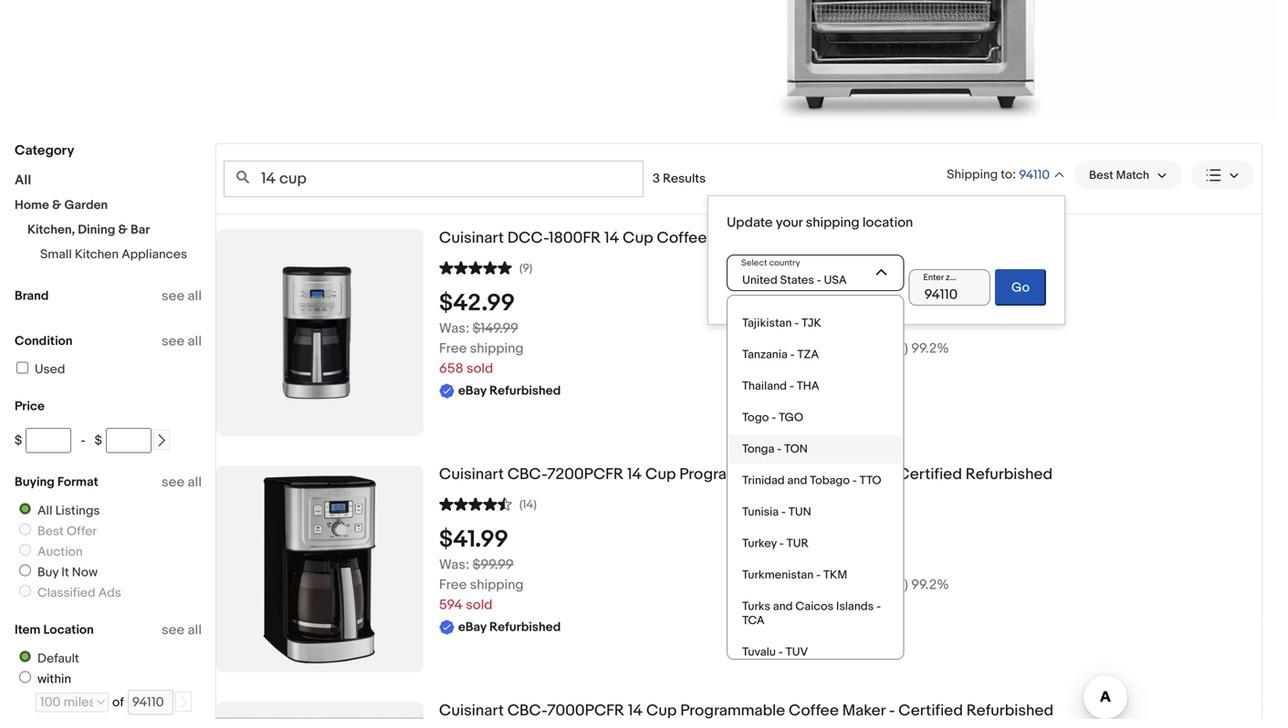 Task type: describe. For each thing, give the bounding box(es) containing it.
(14) link
[[439, 496, 537, 512]]

buy it now link
[[12, 565, 101, 581]]

seller: cuisinart (4858) 99.2% 594 sold
[[439, 577, 950, 614]]

location
[[43, 623, 94, 638]]

1 vertical spatial brand
[[812, 320, 848, 337]]

1 horizontal spatial maker
[[842, 465, 885, 485]]

used link
[[14, 362, 65, 378]]

thailand
[[743, 379, 787, 394]]

see for buying format
[[162, 474, 185, 491]]

- left tur
[[780, 537, 784, 551]]

all listings
[[37, 504, 100, 519]]

cuisinart cbc-7200pcfr 14 cup programmable coffee maker - certified refurbished
[[439, 465, 1053, 485]]

cuisinart for $42.99
[[439, 229, 504, 248]]

- inside cuisinart dcc-1800fr 14 cup coffee maker silver - certified refurbished link
[[800, 229, 806, 248]]

Buy It Now radio
[[19, 565, 31, 577]]

update
[[727, 215, 773, 231]]

(9)
[[520, 261, 533, 276]]

thailand - tha
[[743, 379, 820, 394]]

see for condition
[[162, 333, 185, 350]]

offer
[[67, 524, 97, 540]]

Maximum Value text field
[[106, 428, 151, 453]]

tca
[[743, 614, 765, 628]]

all for buying format
[[188, 474, 202, 491]]

tobago
[[810, 474, 850, 488]]

2 brand: from the top
[[768, 557, 808, 573]]

buy
[[37, 565, 59, 581]]

- left tuv at the bottom of page
[[779, 646, 783, 660]]

(14)
[[520, 498, 537, 512]]

5 out of 5 stars image
[[439, 259, 512, 276]]

seller: cuisinart (4858) 99.2% 658 sold
[[439, 340, 950, 377]]

all for all listings
[[37, 504, 52, 519]]

cuisinart dcc-1800fr 14 cup coffee maker silver - certified refurbished link
[[439, 229, 1262, 248]]

garden
[[64, 198, 108, 213]]

0 vertical spatial coffee
[[657, 229, 707, 248]]

ebay refurbished for $41.99
[[458, 620, 561, 635]]

cbc-
[[508, 465, 547, 485]]

- left tza
[[791, 348, 795, 362]]

auction
[[37, 545, 83, 560]]

top for top rated plus was: $149.99
[[787, 295, 809, 311]]

category
[[15, 142, 74, 159]]

togo - tgo
[[743, 411, 804, 425]]

rated for top rated plus was: $149.99
[[812, 295, 850, 311]]

dining
[[78, 222, 115, 238]]

cuisinart for seller: cuisinart (4858) 99.2% 658 sold
[[811, 340, 865, 357]]

kitchen,
[[27, 222, 75, 238]]

Best Offer radio
[[19, 524, 31, 536]]

condition
[[15, 334, 73, 349]]

classified ads link
[[12, 585, 125, 601]]

(4858) for seller: cuisinart (4858) 99.2% 594 sold
[[868, 577, 909, 593]]

0 vertical spatial shipping
[[806, 215, 860, 231]]

3 results
[[653, 171, 706, 187]]

tajikistan
[[743, 316, 792, 331]]

cuisinart cbc-7000pcfr 14 cup programmable coffee maker - certified refurbished image
[[216, 718, 424, 720]]

rated for top rated plus
[[812, 531, 850, 548]]

cuisinart for $41.99
[[439, 465, 504, 485]]

ads
[[98, 586, 121, 601]]

94110 text field
[[128, 690, 173, 716]]

togo
[[743, 411, 769, 425]]

- left the tkm
[[817, 569, 821, 583]]

plus for top rated plus
[[853, 531, 879, 548]]

ebay for $41.99
[[458, 620, 487, 635]]

see all for item location
[[162, 622, 202, 639]]

appliances
[[122, 247, 187, 263]]

$ for maximum value text field
[[95, 433, 102, 449]]

tonga
[[743, 442, 775, 457]]

tkm
[[824, 569, 848, 583]]

$149.99
[[473, 320, 519, 337]]

now
[[72, 565, 98, 581]]

within
[[37, 672, 71, 688]]

all for condition
[[188, 333, 202, 350]]

- left 'tha'
[[790, 379, 794, 394]]

ton
[[785, 442, 808, 457]]

1 horizontal spatial coffee
[[788, 465, 838, 485]]

used
[[35, 362, 65, 378]]

best offer
[[37, 524, 97, 540]]

tonga - ton
[[743, 442, 808, 457]]

listings
[[55, 504, 100, 519]]

top rated plus
[[787, 531, 879, 548]]

cuisinart cbc-7200pcfr 14 cup programmable coffee maker - certified refurbished link
[[439, 465, 1262, 485]]

buying
[[15, 475, 55, 490]]

top rated plus was: $149.99
[[439, 295, 879, 337]]

tuv
[[786, 646, 809, 660]]

twn
[[788, 285, 814, 299]]

islands
[[837, 600, 874, 614]]

see all button for buying format
[[162, 474, 202, 491]]

all for all home & garden kitchen, dining & bar small kitchen appliances
[[15, 172, 31, 189]]

see all for buying format
[[162, 474, 202, 491]]

seller: for seller: cuisinart (4858) 99.2% 658 sold
[[768, 340, 808, 357]]

turkey - tur
[[743, 537, 809, 551]]

3
[[653, 171, 660, 187]]

- left tun
[[782, 506, 786, 520]]

$41.99
[[439, 526, 509, 554]]

tuvalu - tuv
[[743, 646, 809, 660]]

cuisinart dcc-1800fr 14 cup coffee maker silver - certified refurbished
[[439, 229, 964, 248]]

- left ton
[[777, 442, 782, 457]]

home
[[15, 198, 49, 213]]

- left tgo
[[772, 411, 776, 425]]

tha
[[797, 379, 820, 394]]

0 horizontal spatial &
[[52, 198, 62, 213]]

- left twn
[[781, 285, 785, 299]]

turks
[[743, 600, 771, 614]]

14 for $42.99
[[605, 229, 620, 248]]

1800fr
[[549, 229, 601, 248]]

classified
[[37, 586, 96, 601]]

top for top rated plus
[[787, 531, 809, 548]]

certified for $42.99
[[809, 229, 874, 248]]

update your shipping location
[[727, 215, 914, 231]]

programmable
[[680, 465, 785, 485]]

turkmenistan
[[743, 569, 814, 583]]

sold for 594
[[466, 597, 493, 614]]

turkey
[[743, 537, 777, 551]]

4.5 out of 5 stars image
[[439, 496, 512, 512]]

auction link
[[12, 544, 86, 560]]

- left tjk
[[795, 316, 799, 331]]

tto
[[860, 474, 882, 488]]

$99.99
[[473, 557, 514, 573]]



Task type: vqa. For each thing, say whether or not it's contained in the screenshot.
Up to 60% off furniture and décor's to
no



Task type: locate. For each thing, give the bounding box(es) containing it.
(9) link
[[439, 259, 533, 276]]

trinidad and tobago - tto
[[743, 474, 882, 488]]

rated inside [object undefined] image
[[812, 531, 850, 548]]

cuisinart cbc-7200pcfr 14 cup programmable coffee maker - certified refurbished image
[[216, 471, 424, 668]]

certified
[[809, 229, 874, 248], [898, 465, 963, 485]]

1 vertical spatial 99.2%
[[912, 577, 950, 593]]

was: down the $41.99 on the bottom left of the page
[[439, 557, 470, 573]]

item location
[[15, 623, 94, 638]]

buying format
[[15, 475, 98, 490]]

ebay down the 594
[[458, 620, 487, 635]]

0 vertical spatial all
[[15, 172, 31, 189]]

of
[[112, 695, 124, 711]]

1 vertical spatial [object undefined] image
[[768, 531, 879, 549]]

all up 'home'
[[15, 172, 31, 189]]

it
[[61, 565, 69, 581]]

and down ton
[[788, 474, 808, 488]]

(4858)
[[868, 340, 909, 357], [868, 577, 909, 593]]

3 see from the top
[[162, 474, 185, 491]]

price
[[15, 399, 45, 415]]

see all button
[[162, 288, 202, 305], [162, 333, 202, 350], [162, 474, 202, 491], [162, 622, 202, 639]]

cuisinart inside seller: cuisinart (4858) 99.2% 594 sold
[[811, 577, 865, 593]]

cuisinart for seller: cuisinart (4858) 99.2% 594 sold
[[811, 577, 865, 593]]

1 seller: from the top
[[768, 340, 808, 357]]

- left tto
[[853, 474, 857, 488]]

classified ads
[[37, 586, 121, 601]]

and for turks
[[773, 600, 793, 614]]

maker up the top rated plus
[[842, 465, 885, 485]]

None submit
[[995, 269, 1047, 306]]

1 sold from the top
[[467, 361, 493, 377]]

1 horizontal spatial 14
[[627, 465, 642, 485]]

1 vertical spatial shipping
[[470, 340, 524, 357]]

3 see all from the top
[[162, 474, 202, 491]]

1 vertical spatial plus
[[853, 531, 879, 548]]

Default radio
[[19, 651, 31, 663]]

coffee down ton
[[788, 465, 838, 485]]

2 plus from the top
[[853, 531, 879, 548]]

brand down the top rated plus
[[812, 557, 848, 573]]

dcc-
[[508, 229, 549, 248]]

free up the 594
[[439, 577, 467, 593]]

top inside "top rated plus was: $149.99"
[[787, 295, 809, 311]]

1 vertical spatial (4858)
[[868, 577, 909, 593]]

2 see from the top
[[162, 333, 185, 350]]

go image
[[177, 697, 190, 709]]

tajikistan - tjk
[[743, 316, 822, 331]]

see for item location
[[162, 622, 185, 639]]

tun
[[789, 506, 812, 520]]

ebay refurbished for $42.99
[[458, 383, 561, 399]]

1 vertical spatial seller:
[[768, 577, 808, 593]]

top up tjk
[[787, 295, 809, 311]]

1 horizontal spatial certified
[[898, 465, 963, 485]]

1 vertical spatial certified
[[898, 465, 963, 485]]

3 see all button from the top
[[162, 474, 202, 491]]

certified right tto
[[898, 465, 963, 485]]

1 vertical spatial maker
[[842, 465, 885, 485]]

0 vertical spatial cuisinart
[[439, 229, 504, 248]]

1 rated from the top
[[812, 295, 850, 311]]

99.2% inside seller: cuisinart (4858) 99.2% 594 sold
[[912, 577, 950, 593]]

certified inside cuisinart cbc-7200pcfr 14 cup programmable coffee maker - certified refurbished link
[[898, 465, 963, 485]]

tunisia - tun
[[743, 506, 812, 520]]

Classified Ads radio
[[19, 585, 31, 597]]

all inside all home & garden kitchen, dining & bar small kitchen appliances
[[15, 172, 31, 189]]

brand: up tanzania - tza
[[768, 320, 808, 337]]

- right 'islands'
[[877, 600, 881, 614]]

1 vertical spatial top
[[787, 531, 809, 548]]

1 vertical spatial cuisinart
[[811, 577, 865, 593]]

0 vertical spatial brand: brand free shipping
[[439, 320, 848, 357]]

0 vertical spatial rated
[[812, 295, 850, 311]]

&
[[52, 198, 62, 213], [118, 222, 128, 238]]

1 see from the top
[[162, 288, 185, 305]]

1 horizontal spatial &
[[118, 222, 128, 238]]

tur
[[787, 537, 809, 551]]

2 rated from the top
[[812, 531, 850, 548]]

99.2% inside the seller: cuisinart (4858) 99.2% 658 sold
[[912, 340, 950, 357]]

seller: up the caicos
[[768, 577, 808, 593]]

buy it now
[[37, 565, 98, 581]]

seller: for seller: cuisinart (4858) 99.2% 594 sold
[[768, 577, 808, 593]]

0 vertical spatial top
[[787, 295, 809, 311]]

ebay refurbished down the 594
[[458, 620, 561, 635]]

rated inside "top rated plus was: $149.99"
[[812, 295, 850, 311]]

0 horizontal spatial maker
[[711, 229, 754, 248]]

within radio
[[19, 672, 31, 684]]

4 see all button from the top
[[162, 622, 202, 639]]

shipping down $99.99
[[470, 577, 524, 593]]

shipping down $149.99
[[470, 340, 524, 357]]

1 all from the top
[[188, 288, 202, 305]]

ebay down 658
[[458, 383, 487, 399]]

594
[[439, 597, 463, 614]]

free
[[439, 340, 467, 357], [439, 577, 467, 593]]

1 vertical spatial and
[[773, 600, 793, 614]]

2 see all button from the top
[[162, 333, 202, 350]]

0 horizontal spatial all
[[15, 172, 31, 189]]

(4858) for seller: cuisinart (4858) 99.2% 658 sold
[[868, 340, 909, 357]]

see all
[[162, 288, 202, 305], [162, 333, 202, 350], [162, 474, 202, 491], [162, 622, 202, 639]]

best
[[37, 524, 64, 540]]

rated
[[812, 295, 850, 311], [812, 531, 850, 548]]

1 cuisinart from the top
[[811, 340, 865, 357]]

coffee down results
[[657, 229, 707, 248]]

1 see all button from the top
[[162, 288, 202, 305]]

Used checkbox
[[16, 362, 28, 374]]

1 $ from the left
[[15, 433, 22, 449]]

1 horizontal spatial $
[[95, 433, 102, 449]]

(4858) right tza
[[868, 340, 909, 357]]

tuvalu
[[743, 646, 776, 660]]

0 vertical spatial maker
[[711, 229, 754, 248]]

trinidad
[[743, 474, 785, 488]]

cuisinart dcc-1800fr 14 cup coffee maker silver - certified refurbished image
[[216, 260, 424, 406]]

Auction radio
[[19, 544, 31, 556]]

sold for 658
[[467, 361, 493, 377]]

2 cuisinart from the top
[[439, 465, 504, 485]]

[object undefined] image up tjk
[[768, 295, 879, 311]]

certified for $41.99
[[898, 465, 963, 485]]

1 vertical spatial brand:
[[768, 557, 808, 573]]

cup
[[623, 229, 654, 248], [646, 465, 676, 485]]

14
[[605, 229, 620, 248], [627, 465, 642, 485]]

all link
[[15, 172, 31, 189]]

turks and caicos islands - tca
[[743, 600, 881, 628]]

2 ebay from the top
[[458, 620, 487, 635]]

small kitchen appliances link
[[40, 247, 187, 263]]

0 horizontal spatial coffee
[[657, 229, 707, 248]]

see for brand
[[162, 288, 185, 305]]

cup for $42.99
[[623, 229, 654, 248]]

and right turks
[[773, 600, 793, 614]]

4 see from the top
[[162, 622, 185, 639]]

cuisinart up 4.5 out of 5 stars image
[[439, 465, 504, 485]]

1 brand: from the top
[[768, 320, 808, 337]]

rated right tur
[[812, 531, 850, 548]]

99.2% for seller: cuisinart (4858) 99.2% 594 sold
[[912, 577, 950, 593]]

0 vertical spatial seller:
[[768, 340, 808, 357]]

1 vertical spatial sold
[[466, 597, 493, 614]]

tgo
[[779, 411, 804, 425]]

2 (4858) from the top
[[868, 577, 909, 593]]

1 [object undefined] image from the top
[[768, 295, 879, 311]]

best offer link
[[12, 524, 101, 540]]

0 vertical spatial (4858)
[[868, 340, 909, 357]]

plus for top rated plus was: $149.99
[[853, 295, 879, 311]]

see all button for brand
[[162, 288, 202, 305]]

default
[[37, 652, 79, 667]]

format
[[57, 475, 98, 490]]

cuisinart
[[439, 229, 504, 248], [439, 465, 504, 485]]

free up 658
[[439, 340, 467, 357]]

2 see all from the top
[[162, 333, 202, 350]]

0 vertical spatial cuisinart
[[811, 340, 865, 357]]

1 free from the top
[[439, 340, 467, 357]]

all for item location
[[188, 622, 202, 639]]

tza
[[798, 348, 819, 362]]

cup left "programmable"
[[646, 465, 676, 485]]

- right silver
[[800, 229, 806, 248]]

2 all from the top
[[188, 333, 202, 350]]

0 vertical spatial brand:
[[768, 320, 808, 337]]

maker left silver
[[711, 229, 754, 248]]

coffee
[[657, 229, 707, 248], [788, 465, 838, 485]]

see all button for item location
[[162, 622, 202, 639]]

was: down $42.99
[[439, 320, 470, 337]]

list box
[[727, 277, 905, 668]]

1 vertical spatial ebay refurbished
[[458, 620, 561, 635]]

sold right the 594
[[466, 597, 493, 614]]

cup down 3
[[623, 229, 654, 248]]

2 brand: brand free shipping from the top
[[439, 557, 848, 593]]

0 vertical spatial [object undefined] image
[[768, 295, 879, 311]]

2 seller: from the top
[[768, 577, 808, 593]]

1 vertical spatial cuisinart
[[439, 465, 504, 485]]

cuisinart
[[811, 340, 865, 357], [811, 577, 865, 593]]

bar
[[131, 222, 150, 238]]

cuisinart up 5 out of 5 stars "image"
[[439, 229, 504, 248]]

cuisinart down tjk
[[811, 340, 865, 357]]

1 vertical spatial 14
[[627, 465, 642, 485]]

0 vertical spatial and
[[788, 474, 808, 488]]

2 [object undefined] image from the top
[[768, 531, 879, 549]]

certified right your
[[809, 229, 874, 248]]

2 ebay refurbished from the top
[[458, 620, 561, 635]]

1 brand: brand free shipping from the top
[[439, 320, 848, 357]]

small
[[40, 247, 72, 263]]

0 vertical spatial &
[[52, 198, 62, 213]]

see
[[162, 288, 185, 305], [162, 333, 185, 350], [162, 474, 185, 491], [162, 622, 185, 639]]

(4858) inside the seller: cuisinart (4858) 99.2% 658 sold
[[868, 340, 909, 357]]

1 (4858) from the top
[[868, 340, 909, 357]]

and inside turks and caicos islands - tca
[[773, 600, 793, 614]]

0 vertical spatial free
[[439, 340, 467, 357]]

plus inside [object undefined] image
[[853, 531, 879, 548]]

sold inside seller: cuisinart (4858) 99.2% 594 sold
[[466, 597, 493, 614]]

[object undefined] image down tun
[[768, 531, 879, 549]]

1 vertical spatial all
[[37, 504, 52, 519]]

2 was: from the top
[[439, 557, 470, 573]]

(4858) up 'islands'
[[868, 577, 909, 593]]

plus
[[853, 295, 879, 311], [853, 531, 879, 548]]

taiwan - twn
[[743, 285, 814, 299]]

seller: inside the seller: cuisinart (4858) 99.2% 658 sold
[[768, 340, 808, 357]]

default link
[[12, 651, 83, 667]]

brand up tza
[[812, 320, 848, 337]]

all right all listings radio
[[37, 504, 52, 519]]

14 for $41.99
[[627, 465, 642, 485]]

all listings link
[[12, 503, 104, 519]]

item
[[15, 623, 41, 638]]

top down tun
[[787, 531, 809, 548]]

Minimum Value text field
[[26, 428, 71, 453]]

0 vertical spatial 99.2%
[[912, 340, 950, 357]]

- right tto
[[889, 465, 895, 485]]

0 vertical spatial ebay refurbished
[[458, 383, 561, 399]]

2 sold from the top
[[466, 597, 493, 614]]

& left the bar
[[118, 222, 128, 238]]

1 top from the top
[[787, 295, 809, 311]]

brand up condition at the left top of the page
[[15, 289, 49, 304]]

0 vertical spatial sold
[[467, 361, 493, 377]]

[object undefined] image
[[768, 295, 879, 311], [768, 531, 879, 549]]

$ left minimum value text box
[[15, 433, 22, 449]]

2 vertical spatial shipping
[[470, 577, 524, 593]]

0 vertical spatial cup
[[623, 229, 654, 248]]

0 vertical spatial was:
[[439, 320, 470, 337]]

1 vertical spatial rated
[[812, 531, 850, 548]]

plus right twn
[[853, 295, 879, 311]]

cuisinart inside the seller: cuisinart (4858) 99.2% 658 sold
[[811, 340, 865, 357]]

sold right 658
[[467, 361, 493, 377]]

2 $ from the left
[[95, 433, 102, 449]]

(4858) inside seller: cuisinart (4858) 99.2% 594 sold
[[868, 577, 909, 593]]

1 vertical spatial was:
[[439, 557, 470, 573]]

0 vertical spatial brand
[[15, 289, 49, 304]]

plus inside "top rated plus was: $149.99"
[[853, 295, 879, 311]]

1 vertical spatial free
[[439, 577, 467, 593]]

cuisinart up 'islands'
[[811, 577, 865, 593]]

2 free from the top
[[439, 577, 467, 593]]

submit price range image
[[155, 434, 168, 447]]

brand
[[15, 289, 49, 304], [812, 320, 848, 337], [812, 557, 848, 573]]

kitchen
[[75, 247, 119, 263]]

ebay for $42.99
[[458, 383, 487, 399]]

sold
[[467, 361, 493, 377], [466, 597, 493, 614]]

cup for $41.99
[[646, 465, 676, 485]]

your
[[776, 215, 803, 231]]

all for brand
[[188, 288, 202, 305]]

None text field
[[727, 255, 905, 291], [909, 269, 991, 306], [727, 255, 905, 291], [909, 269, 991, 306]]

1 see all from the top
[[162, 288, 202, 305]]

ebay refurbished down 658
[[458, 383, 561, 399]]

0 vertical spatial certified
[[809, 229, 874, 248]]

certified inside cuisinart dcc-1800fr 14 cup coffee maker silver - certified refurbished link
[[809, 229, 874, 248]]

plus down tto
[[853, 531, 879, 548]]

[object undefined] image for $41.99
[[768, 531, 879, 549]]

sold inside the seller: cuisinart (4858) 99.2% 658 sold
[[467, 361, 493, 377]]

1 horizontal spatial all
[[37, 504, 52, 519]]

see all for brand
[[162, 288, 202, 305]]

14 right 1800fr
[[605, 229, 620, 248]]

brand: down tur
[[768, 557, 808, 573]]

1 vertical spatial brand: brand free shipping
[[439, 557, 848, 593]]

[object undefined] image for $42.99
[[768, 295, 879, 311]]

see all for condition
[[162, 333, 202, 350]]

1 cuisinart from the top
[[439, 229, 504, 248]]

0 vertical spatial 14
[[605, 229, 620, 248]]

seller: inside seller: cuisinart (4858) 99.2% 594 sold
[[768, 577, 808, 593]]

1 99.2% from the top
[[912, 340, 950, 357]]

2 vertical spatial brand
[[812, 557, 848, 573]]

1 plus from the top
[[853, 295, 879, 311]]

1 vertical spatial cup
[[646, 465, 676, 485]]

99.2% for seller: cuisinart (4858) 99.2% 658 sold
[[912, 340, 950, 357]]

was: inside "top rated plus was: $149.99"
[[439, 320, 470, 337]]

shipping right your
[[806, 215, 860, 231]]

list box containing taiwan - twn
[[727, 277, 905, 668]]

all
[[15, 172, 31, 189], [37, 504, 52, 519]]

$42.99
[[439, 289, 515, 318]]

0 horizontal spatial $
[[15, 433, 22, 449]]

turkmenistan - tkm
[[743, 569, 848, 583]]

0 horizontal spatial certified
[[809, 229, 874, 248]]

& right 'home'
[[52, 198, 62, 213]]

1 ebay from the top
[[458, 383, 487, 399]]

0 vertical spatial plus
[[853, 295, 879, 311]]

14 right 7200pcfr
[[627, 465, 642, 485]]

3 all from the top
[[188, 474, 202, 491]]

$ left maximum value text field
[[95, 433, 102, 449]]

- right minimum value text box
[[81, 433, 85, 449]]

- inside cuisinart cbc-7200pcfr 14 cup programmable coffee maker - certified refurbished link
[[889, 465, 895, 485]]

1 was: from the top
[[439, 320, 470, 337]]

see all button for condition
[[162, 333, 202, 350]]

0 horizontal spatial 14
[[605, 229, 620, 248]]

tunisia
[[743, 506, 779, 520]]

rated up tjk
[[812, 295, 850, 311]]

was: $99.99
[[439, 557, 514, 573]]

1 vertical spatial coffee
[[788, 465, 838, 485]]

seller: down tajikistan - tjk
[[768, 340, 808, 357]]

- inside turks and caicos islands - tca
[[877, 600, 881, 614]]

$ for minimum value text box
[[15, 433, 22, 449]]

4 all from the top
[[188, 622, 202, 639]]

658
[[439, 361, 464, 377]]

All Listings radio
[[19, 503, 31, 515]]

2 cuisinart from the top
[[811, 577, 865, 593]]

$
[[15, 433, 22, 449], [95, 433, 102, 449]]

silver
[[757, 229, 796, 248]]

2 99.2% from the top
[[912, 577, 950, 593]]

taiwan
[[743, 285, 778, 299]]

caicos
[[796, 600, 834, 614]]

results
[[663, 171, 706, 187]]

0 vertical spatial ebay
[[458, 383, 487, 399]]

1 ebay refurbished from the top
[[458, 383, 561, 399]]

4 see all from the top
[[162, 622, 202, 639]]

2 top from the top
[[787, 531, 809, 548]]

1 vertical spatial ebay
[[458, 620, 487, 635]]

7200pcfr
[[547, 465, 624, 485]]

1 vertical spatial &
[[118, 222, 128, 238]]

and for trinidad
[[788, 474, 808, 488]]



